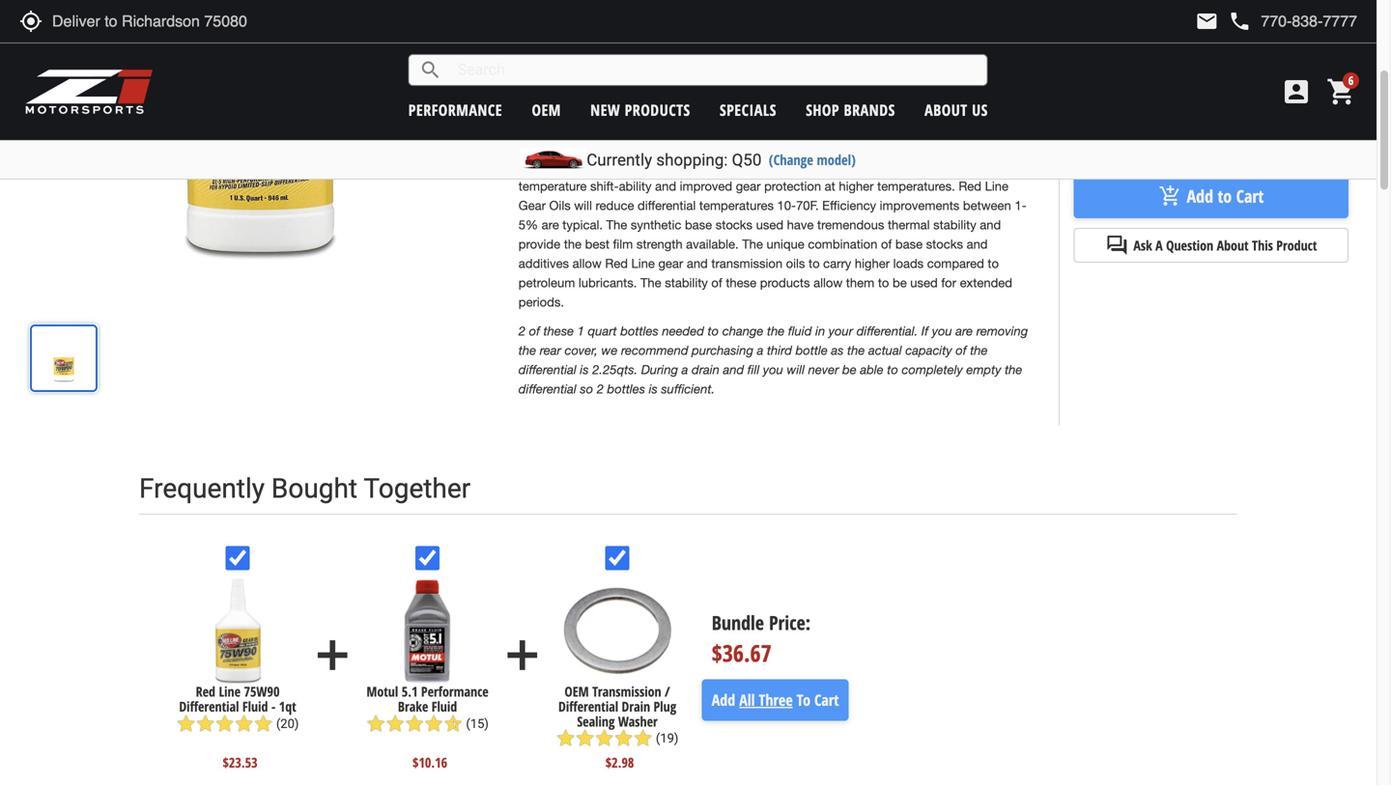 Task type: vqa. For each thing, say whether or not it's contained in the screenshot.
the top ACTIVITIES
no



Task type: locate. For each thing, give the bounding box(es) containing it.
will up 'typical.'
[[574, 198, 592, 213]]

a left third
[[757, 343, 764, 358]]

0 vertical spatial transmission
[[652, 159, 726, 174]]

differential left "drain"
[[559, 698, 619, 716]]

$36.67
[[712, 638, 772, 669]]

0 vertical spatial is
[[580, 362, 589, 377]]

transmission up improved
[[652, 159, 726, 174]]

removing
[[977, 324, 1028, 339]]

oem left new
[[532, 100, 561, 120]]

gear
[[572, 159, 599, 174], [519, 198, 546, 213]]

$23.53
[[223, 754, 258, 772]]

sealing
[[577, 712, 615, 731]]

1 horizontal spatial stability
[[934, 217, 977, 232]]

1 vertical spatial add
[[712, 690, 735, 711]]

0 vertical spatial are
[[792, 159, 809, 174]]

are up "protection" at the top right
[[792, 159, 809, 174]]

red line gear oils and transmission lubricants are designed to provide excellent low- temperature shift-ability and improved gear protection at higher temperatures. red line gear oils will reduce differential temperatures 10-70f. efficiency improvements between 1- 5% are typical. the synthetic base stocks used have tremendous thermal stability and provide the best film strength available. the unique combination of base stocks and additives allow red line gear and transmission oils to carry higher loads compared to petroleum lubricants. the stability of these products allow them to be used for extended periods.
[[519, 159, 1027, 310]]

bottle
[[796, 343, 828, 358]]

temperatures.
[[877, 179, 955, 194]]

allow down best
[[573, 256, 602, 271]]

unique
[[767, 237, 805, 252]]

base up available.
[[685, 217, 712, 232]]

are right '5%'
[[542, 217, 559, 232]]

2 vertical spatial are
[[956, 324, 973, 339]]

1 horizontal spatial gear
[[572, 159, 599, 174]]

lubricants.
[[579, 275, 637, 290]]

1 vertical spatial oils
[[549, 198, 571, 213]]

1 vertical spatial allow
[[814, 275, 843, 290]]

will inside red line gear oils and transmission lubricants are designed to provide excellent low- temperature shift-ability and improved gear protection at higher temperatures. red line gear oils will reduce differential temperatures 10-70f. efficiency improvements between 1- 5% are typical. the synthetic base stocks used have tremendous thermal stability and provide the best film strength available. the unique combination of base stocks and additives allow red line gear and transmission oils to carry higher loads compared to petroleum lubricants. the stability of these products allow them to be used for extended periods.
[[574, 198, 592, 213]]

fluid right brake
[[432, 698, 457, 716]]

1 horizontal spatial fluid
[[432, 698, 457, 716]]

0 horizontal spatial you
[[763, 362, 784, 377]]

a up sufficient.
[[682, 362, 688, 377]]

$2.98
[[606, 754, 634, 772]]

this
[[1252, 236, 1273, 255]]

1 differential from the left
[[179, 698, 239, 716]]

70f.
[[796, 198, 819, 213]]

a
[[757, 343, 764, 358], [682, 362, 688, 377]]

never
[[808, 362, 839, 377]]

1 horizontal spatial is
[[649, 382, 658, 397]]

0 vertical spatial add
[[1187, 184, 1214, 208]]

differential inside oem transmission / differential drain plug sealing washer star star star star star (19) $2.98
[[559, 698, 619, 716]]

2 down periods.
[[519, 324, 526, 339]]

1 horizontal spatial are
[[792, 159, 809, 174]]

1 vertical spatial used
[[911, 275, 938, 290]]

1 vertical spatial products
[[760, 275, 810, 290]]

2 vertical spatial differential
[[519, 382, 577, 397]]

be down loads on the right of page
[[893, 275, 907, 290]]

of up the rear at left top
[[529, 324, 540, 339]]

2 of these 1 quart bottles needed to change the fluid in your differential. if you are removing the rear cover, we recommend purchasing a third bottle as the actual capacity of the differential is 2.25qts. during a drain and fill you will never be able to completely empty the differential so 2 bottles is sufficient.
[[519, 324, 1028, 397]]

0 horizontal spatial differential
[[179, 698, 239, 716]]

oem
[[532, 100, 561, 120], [565, 683, 589, 701]]

1 vertical spatial be
[[843, 362, 857, 377]]

are left removing
[[956, 324, 973, 339]]

oem link
[[532, 100, 561, 120]]

provide
[[882, 159, 924, 174], [519, 237, 561, 252]]

0 horizontal spatial add
[[309, 632, 357, 680]]

cart right to
[[815, 690, 839, 711]]

differential for washer
[[559, 698, 619, 716]]

0 vertical spatial oils
[[603, 159, 624, 174]]

together
[[364, 473, 471, 505]]

1 fluid from the left
[[242, 698, 268, 716]]

and down available.
[[687, 256, 708, 271]]

products right new
[[625, 100, 691, 120]]

line
[[545, 159, 568, 174], [985, 179, 1009, 194], [632, 256, 655, 271], [219, 683, 241, 701]]

fluid inside the red line 75w90 differential fluid - 1qt star star star star star (20)
[[242, 698, 268, 716]]

three
[[759, 690, 793, 711]]

capacity
[[906, 343, 952, 358]]

have
[[787, 217, 814, 232]]

0 vertical spatial be
[[893, 275, 907, 290]]

0 vertical spatial products
[[625, 100, 691, 120]]

fluid for star
[[242, 698, 268, 716]]

1 horizontal spatial oem
[[565, 683, 589, 701]]

able
[[860, 362, 884, 377]]

excellent
[[928, 159, 978, 174]]

2 differential from the left
[[559, 698, 619, 716]]

0 horizontal spatial will
[[574, 198, 592, 213]]

1 vertical spatial a
[[682, 362, 688, 377]]

model)
[[817, 150, 856, 169]]

differential inside red line gear oils and transmission lubricants are designed to provide excellent low- temperature shift-ability and improved gear protection at higher temperatures. red line gear oils will reduce differential temperatures 10-70f. efficiency improvements between 1- 5% are typical. the synthetic base stocks used have tremendous thermal stability and provide the best film strength available. the unique combination of base stocks and additives allow red line gear and transmission oils to carry higher loads compared to petroleum lubricants. the stability of these products allow them to be used for extended periods.
[[638, 198, 696, 213]]

0 vertical spatial differential
[[638, 198, 696, 213]]

differential left 75w90
[[179, 698, 239, 716]]

these inside 2 of these 1 quart bottles needed to change the fluid in your differential. if you are removing the rear cover, we recommend purchasing a third bottle as the actual capacity of the differential is 2.25qts. during a drain and fill you will never be able to completely empty the differential so 2 bottles is sufficient.
[[544, 324, 574, 339]]

red left 75w90
[[196, 683, 215, 701]]

search
[[419, 58, 442, 82]]

temperatures
[[699, 198, 774, 213]]

0 horizontal spatial gear
[[519, 198, 546, 213]]

the down strength
[[641, 275, 662, 290]]

are inside 2 of these 1 quart bottles needed to change the fluid in your differential. if you are removing the rear cover, we recommend purchasing a third bottle as the actual capacity of the differential is 2.25qts. during a drain and fill you will never be able to completely empty the differential so 2 bottles is sufficient.
[[956, 324, 973, 339]]

these up the rear at left top
[[544, 324, 574, 339]]

about left "this"
[[1217, 236, 1249, 255]]

bottles down 2.25qts.
[[607, 382, 646, 397]]

washer
[[618, 712, 658, 731]]

1 horizontal spatial about
[[1217, 236, 1249, 255]]

stocks down temperatures
[[716, 217, 753, 232]]

add
[[1187, 184, 1214, 208], [712, 690, 735, 711]]

and
[[628, 159, 649, 174], [655, 179, 676, 194], [980, 217, 1001, 232], [967, 237, 988, 252], [687, 256, 708, 271], [723, 362, 744, 377]]

1 horizontal spatial differential
[[559, 698, 619, 716]]

0 vertical spatial higher
[[839, 179, 874, 194]]

us
[[972, 100, 988, 120]]

0 vertical spatial used
[[756, 217, 784, 232]]

$10.16
[[413, 754, 448, 772]]

1 vertical spatial higher
[[855, 256, 890, 271]]

1 vertical spatial oem
[[565, 683, 589, 701]]

0 horizontal spatial about
[[925, 100, 968, 120]]

red
[[519, 159, 541, 174], [959, 179, 982, 194], [605, 256, 628, 271], [196, 683, 215, 701]]

the down 'typical.'
[[564, 237, 582, 252]]

frequently bought together
[[139, 473, 471, 505]]

used left for
[[911, 275, 938, 290]]

to up "purchasing"
[[708, 324, 719, 339]]

performance
[[408, 100, 503, 120]]

1 horizontal spatial be
[[893, 275, 907, 290]]

bundle
[[712, 610, 764, 637]]

and left fill
[[723, 362, 744, 377]]

0 horizontal spatial a
[[682, 362, 688, 377]]

1 vertical spatial gear
[[659, 256, 683, 271]]

1 horizontal spatial provide
[[882, 159, 924, 174]]

gear up 'shift-'
[[572, 159, 599, 174]]

0 vertical spatial these
[[726, 275, 757, 290]]

0 vertical spatial oem
[[532, 100, 561, 120]]

ability
[[619, 179, 652, 194]]

allow down carry
[[814, 275, 843, 290]]

add right add_shopping_cart on the top right of the page
[[1187, 184, 1214, 208]]

provide up temperatures.
[[882, 159, 924, 174]]

0 vertical spatial the
[[606, 217, 627, 232]]

0 horizontal spatial base
[[685, 217, 712, 232]]

specials
[[720, 100, 777, 120]]

1 vertical spatial base
[[896, 237, 923, 252]]

are
[[792, 159, 809, 174], [542, 217, 559, 232], [956, 324, 973, 339]]

higher up them at the right top of the page
[[855, 256, 890, 271]]

is down during
[[649, 382, 658, 397]]

2 right the so
[[597, 382, 604, 397]]

1 horizontal spatial the
[[641, 275, 662, 290]]

of down thermal
[[881, 237, 892, 252]]

0 horizontal spatial be
[[843, 362, 857, 377]]

add all three to cart
[[712, 690, 839, 711]]

allow
[[573, 256, 602, 271], [814, 275, 843, 290]]

red inside the red line 75w90 differential fluid - 1qt star star star star star (20)
[[196, 683, 215, 701]]

0 horizontal spatial stocks
[[716, 217, 753, 232]]

differential
[[179, 698, 239, 716], [559, 698, 619, 716]]

these
[[726, 275, 757, 290], [544, 324, 574, 339]]

all
[[739, 690, 755, 711]]

these down "transmission"
[[726, 275, 757, 290]]

oem for oem transmission / differential drain plug sealing washer star star star star star (19) $2.98
[[565, 683, 589, 701]]

1 vertical spatial are
[[542, 217, 559, 232]]

2 horizontal spatial are
[[956, 324, 973, 339]]

third
[[767, 343, 792, 358]]

add left all
[[712, 690, 735, 711]]

you right if
[[932, 324, 952, 339]]

line left 75w90
[[219, 683, 241, 701]]

bottles up recommend
[[621, 324, 659, 339]]

stability down between
[[934, 217, 977, 232]]

provide up additives
[[519, 237, 561, 252]]

gear up '5%'
[[519, 198, 546, 213]]

empty
[[967, 362, 1002, 377]]

2 add from the left
[[498, 632, 547, 680]]

gear down strength
[[659, 256, 683, 271]]

needed
[[662, 324, 704, 339]]

1 vertical spatial you
[[763, 362, 784, 377]]

1 horizontal spatial these
[[726, 275, 757, 290]]

0 horizontal spatial allow
[[573, 256, 602, 271]]

2 horizontal spatial the
[[742, 237, 763, 252]]

film
[[613, 237, 633, 252]]

specials link
[[720, 100, 777, 120]]

1 vertical spatial about
[[1217, 236, 1249, 255]]

0 horizontal spatial these
[[544, 324, 574, 339]]

be
[[893, 275, 907, 290], [843, 362, 857, 377]]

oem up sealing
[[565, 683, 589, 701]]

1 horizontal spatial 2
[[597, 382, 604, 397]]

1 horizontal spatial add
[[498, 632, 547, 680]]

0 vertical spatial base
[[685, 217, 712, 232]]

about us
[[925, 100, 988, 120]]

fill
[[748, 362, 760, 377]]

performance
[[421, 683, 489, 701]]

0 vertical spatial allow
[[573, 256, 602, 271]]

1 horizontal spatial will
[[787, 362, 805, 377]]

the up "transmission"
[[742, 237, 763, 252]]

about left us
[[925, 100, 968, 120]]

fluid inside motul 5.1 performance brake fluid star star star star star_half (15)
[[432, 698, 457, 716]]

products down oils
[[760, 275, 810, 290]]

used up the unique
[[756, 217, 784, 232]]

these inside red line gear oils and transmission lubricants are designed to provide excellent low- temperature shift-ability and improved gear protection at higher temperatures. red line gear oils will reduce differential temperatures 10-70f. efficiency improvements between 1- 5% are typical. the synthetic base stocks used have tremendous thermal stability and provide the best film strength available. the unique combination of base stocks and additives allow red line gear and transmission oils to carry higher loads compared to petroleum lubricants. the stability of these products allow them to be used for extended periods.
[[726, 275, 757, 290]]

about
[[925, 100, 968, 120], [1217, 236, 1249, 255]]

recommend
[[621, 343, 689, 358]]

0 horizontal spatial stability
[[665, 275, 708, 290]]

differential inside the red line 75w90 differential fluid - 1qt star star star star star (20)
[[179, 698, 239, 716]]

phone
[[1229, 10, 1252, 33]]

None checkbox
[[226, 546, 250, 571], [416, 546, 440, 571], [605, 546, 630, 571], [226, 546, 250, 571], [416, 546, 440, 571], [605, 546, 630, 571]]

stability down available.
[[665, 275, 708, 290]]

oem inside oem transmission / differential drain plug sealing washer star star star star star (19) $2.98
[[565, 683, 589, 701]]

1 vertical spatial gear
[[519, 198, 546, 213]]

protection
[[764, 179, 821, 194]]

will down bottle
[[787, 362, 805, 377]]

1 horizontal spatial oils
[[603, 159, 624, 174]]

0 horizontal spatial oils
[[549, 198, 571, 213]]

0 horizontal spatial gear
[[659, 256, 683, 271]]

2
[[519, 324, 526, 339], [597, 382, 604, 397]]

1 vertical spatial provide
[[519, 237, 561, 252]]

shopping:
[[656, 150, 728, 170]]

compared
[[927, 256, 984, 271]]

fluid left -
[[242, 698, 268, 716]]

1 vertical spatial stability
[[665, 275, 708, 290]]

0 horizontal spatial add
[[712, 690, 735, 711]]

mail link
[[1196, 10, 1219, 33]]

oils up 'shift-'
[[603, 159, 624, 174]]

phone link
[[1229, 10, 1358, 33]]

1 vertical spatial transmission
[[592, 683, 662, 701]]

base down thermal
[[896, 237, 923, 252]]

2 fluid from the left
[[432, 698, 457, 716]]

be left able
[[843, 362, 857, 377]]

1 vertical spatial these
[[544, 324, 574, 339]]

line inside the red line 75w90 differential fluid - 1qt star star star star star (20)
[[219, 683, 241, 701]]

transmission up washer
[[592, 683, 662, 701]]

fluid
[[242, 698, 268, 716], [432, 698, 457, 716]]

of
[[881, 237, 892, 252], [712, 275, 723, 290], [529, 324, 540, 339], [956, 343, 967, 358]]

0 vertical spatial 2
[[519, 324, 526, 339]]

we
[[602, 343, 618, 358]]

the
[[606, 217, 627, 232], [742, 237, 763, 252], [641, 275, 662, 290]]

to up question_answer ask a question about this product
[[1218, 184, 1232, 208]]

0 horizontal spatial is
[[580, 362, 589, 377]]

strength
[[637, 237, 683, 252]]

the right empty
[[1005, 362, 1023, 377]]

performance link
[[408, 100, 503, 120]]

and up compared in the top right of the page
[[967, 237, 988, 252]]

0 vertical spatial about
[[925, 100, 968, 120]]

additives
[[519, 256, 569, 271]]

0 vertical spatial stability
[[934, 217, 977, 232]]

1 add from the left
[[309, 632, 357, 680]]

higher up efficiency
[[839, 179, 874, 194]]

oils down temperature
[[549, 198, 571, 213]]

products inside red line gear oils and transmission lubricants are designed to provide excellent low- temperature shift-ability and improved gear protection at higher temperatures. red line gear oils will reduce differential temperatures 10-70f. efficiency improvements between 1- 5% are typical. the synthetic base stocks used have tremendous thermal stability and provide the best film strength available. the unique combination of base stocks and additives allow red line gear and transmission oils to carry higher loads compared to petroleum lubricants. the stability of these products allow them to be used for extended periods.
[[760, 275, 810, 290]]

0 horizontal spatial fluid
[[242, 698, 268, 716]]

the right as at the right of page
[[847, 343, 865, 358]]

0 vertical spatial stocks
[[716, 217, 753, 232]]

1 horizontal spatial used
[[911, 275, 938, 290]]

the down reduce on the top of the page
[[606, 217, 627, 232]]

cart up "this"
[[1236, 184, 1264, 208]]

to right oils
[[809, 256, 820, 271]]

1 horizontal spatial gear
[[736, 179, 761, 194]]

1 horizontal spatial stocks
[[926, 237, 963, 252]]

oils
[[786, 256, 805, 271]]

to right 'designed' at the right of the page
[[868, 159, 879, 174]]

and right the ability
[[655, 179, 676, 194]]

gear down lubricants on the right top
[[736, 179, 761, 194]]

is up the so
[[580, 362, 589, 377]]

stocks up compared in the top right of the page
[[926, 237, 963, 252]]

1 vertical spatial will
[[787, 362, 805, 377]]

products
[[625, 100, 691, 120], [760, 275, 810, 290]]

you right fill
[[763, 362, 784, 377]]

between
[[963, 198, 1011, 213]]

will
[[574, 198, 592, 213], [787, 362, 805, 377]]

0 vertical spatial cart
[[1236, 184, 1264, 208]]

transmission
[[652, 159, 726, 174], [592, 683, 662, 701]]



Task type: describe. For each thing, give the bounding box(es) containing it.
and up the ability
[[628, 159, 649, 174]]

the up third
[[767, 324, 785, 339]]

quart
[[588, 324, 617, 339]]

new products
[[591, 100, 691, 120]]

about us link
[[925, 100, 988, 120]]

0 vertical spatial gear
[[736, 179, 761, 194]]

red up temperature
[[519, 159, 541, 174]]

0 vertical spatial provide
[[882, 159, 924, 174]]

at
[[825, 179, 836, 194]]

fluid for star_half
[[432, 698, 457, 716]]

my_location
[[19, 10, 43, 33]]

1 vertical spatial is
[[649, 382, 658, 397]]

during
[[641, 362, 678, 377]]

oem for oem
[[532, 100, 561, 120]]

a
[[1156, 236, 1163, 255]]

1 vertical spatial 2
[[597, 382, 604, 397]]

to right them at the right top of the page
[[878, 275, 889, 290]]

for
[[941, 275, 957, 290]]

drain
[[692, 362, 720, 377]]

rear
[[540, 343, 561, 358]]

5.1
[[402, 683, 418, 701]]

1
[[578, 324, 585, 339]]

star_half
[[444, 714, 463, 734]]

of up empty
[[956, 343, 967, 358]]

help
[[1217, 45, 1239, 66]]

account_box link
[[1276, 76, 1317, 107]]

motul 5.1 performance brake fluid star star star star star_half (15)
[[366, 683, 489, 734]]

0 vertical spatial gear
[[572, 159, 599, 174]]

question_answer ask a question about this product
[[1106, 234, 1317, 257]]

petroleum
[[519, 275, 575, 290]]

(15)
[[466, 717, 489, 731]]

z1 motorsports logo image
[[24, 68, 154, 116]]

currently
[[587, 150, 652, 170]]

completely
[[902, 362, 963, 377]]

frequently
[[139, 473, 265, 505]]

and inside 2 of these 1 quart bottles needed to change the fluid in your differential. if you are removing the rear cover, we recommend purchasing a third bottle as the actual capacity of the differential is 2.25qts. during a drain and fill you will never be able to completely empty the differential so 2 bottles is sufficient.
[[723, 362, 744, 377]]

0 horizontal spatial provide
[[519, 237, 561, 252]]

to
[[797, 690, 811, 711]]

of down "transmission"
[[712, 275, 723, 290]]

be inside red line gear oils and transmission lubricants are designed to provide excellent low- temperature shift-ability and improved gear protection at higher temperatures. red line gear oils will reduce differential temperatures 10-70f. efficiency improvements between 1- 5% are typical. the synthetic base stocks used have tremendous thermal stability and provide the best film strength available. the unique combination of base stocks and additives allow red line gear and transmission oils to carry higher loads compared to petroleum lubricants. the stability of these products allow them to be used for extended periods.
[[893, 275, 907, 290]]

as
[[831, 343, 844, 358]]

(change model) link
[[769, 150, 856, 169]]

line down the low-
[[985, 179, 1009, 194]]

line up temperature
[[545, 159, 568, 174]]

bundle price: $36.67
[[712, 610, 811, 669]]

1 horizontal spatial allow
[[814, 275, 843, 290]]

lubricants
[[729, 159, 788, 174]]

0 horizontal spatial 2
[[519, 324, 526, 339]]

to down actual
[[887, 362, 898, 377]]

shop brands
[[806, 100, 896, 120]]

product
[[1277, 236, 1317, 255]]

them
[[846, 275, 875, 290]]

0 vertical spatial a
[[757, 343, 764, 358]]

0 vertical spatial bottles
[[621, 324, 659, 339]]

improvements
[[880, 198, 960, 213]]

red line 75w90 differential fluid - 1qt star star star star star (20)
[[176, 683, 299, 734]]

brake
[[398, 698, 428, 716]]

add_shopping_cart add to cart
[[1159, 184, 1264, 208]]

0 horizontal spatial the
[[606, 217, 627, 232]]

designed
[[813, 159, 864, 174]]

differential for star
[[179, 698, 239, 716]]

differential.
[[857, 324, 918, 339]]

best
[[585, 237, 610, 252]]

be inside 2 of these 1 quart bottles needed to change the fluid in your differential. if you are removing the rear cover, we recommend purchasing a third bottle as the actual capacity of the differential is 2.25qts. during a drain and fill you will never be able to completely empty the differential so 2 bottles is sufficient.
[[843, 362, 857, 377]]

0 horizontal spatial cart
[[815, 690, 839, 711]]

reduce
[[596, 198, 634, 213]]

if
[[922, 324, 929, 339]]

the inside red line gear oils and transmission lubricants are designed to provide excellent low- temperature shift-ability and improved gear protection at higher temperatures. red line gear oils will reduce differential temperatures 10-70f. efficiency improvements between 1- 5% are typical. the synthetic base stocks used have tremendous thermal stability and provide the best film strength available. the unique combination of base stocks and additives allow red line gear and transmission oils to carry higher loads compared to petroleum lubricants. the stability of these products allow them to be used for extended periods.
[[564, 237, 582, 252]]

transmission inside red line gear oils and transmission lubricants are designed to provide excellent low- temperature shift-ability and improved gear protection at higher temperatures. red line gear oils will reduce differential temperatures 10-70f. efficiency improvements between 1- 5% are typical. the synthetic base stocks used have tremendous thermal stability and provide the best film strength available. the unique combination of base stocks and additives allow red line gear and transmission oils to carry higher loads compared to petroleum lubricants. the stability of these products allow them to be used for extended periods.
[[652, 159, 726, 174]]

periods.
[[519, 295, 564, 310]]

synthetic
[[631, 217, 682, 232]]

transmission inside oem transmission / differential drain plug sealing washer star star star star star (19) $2.98
[[592, 683, 662, 701]]

1 vertical spatial bottles
[[607, 382, 646, 397]]

q50
[[732, 150, 762, 170]]

the left the rear at left top
[[519, 343, 536, 358]]

mail
[[1196, 10, 1219, 33]]

so
[[580, 382, 593, 397]]

red up between
[[959, 179, 982, 194]]

will inside 2 of these 1 quart bottles needed to change the fluid in your differential. if you are removing the rear cover, we recommend purchasing a third bottle as the actual capacity of the differential is 2.25qts. during a drain and fill you will never be able to completely empty the differential so 2 bottles is sufficient.
[[787, 362, 805, 377]]

oem transmission / differential drain plug sealing washer star star star star star (19) $2.98
[[556, 683, 679, 772]]

typical.
[[563, 217, 603, 232]]

1 vertical spatial differential
[[519, 362, 577, 377]]

2 vertical spatial the
[[641, 275, 662, 290]]

(change
[[769, 150, 814, 169]]

0 vertical spatial you
[[932, 324, 952, 339]]

0 horizontal spatial products
[[625, 100, 691, 120]]

drain
[[622, 698, 650, 716]]

change
[[723, 324, 764, 339]]

/
[[665, 683, 670, 701]]

75w90
[[244, 683, 280, 701]]

your
[[829, 324, 853, 339]]

1-
[[1015, 198, 1027, 213]]

thermal
[[888, 217, 930, 232]]

efficiency
[[822, 198, 876, 213]]

new products link
[[591, 100, 691, 120]]

bought
[[271, 473, 358, 505]]

brands
[[844, 100, 896, 120]]

and down between
[[980, 217, 1001, 232]]

1 horizontal spatial add
[[1187, 184, 1214, 208]]

1 horizontal spatial base
[[896, 237, 923, 252]]

shop brands link
[[806, 100, 896, 120]]

0 horizontal spatial used
[[756, 217, 784, 232]]

loads
[[893, 256, 924, 271]]

the up empty
[[970, 343, 988, 358]]

cover,
[[565, 343, 598, 358]]

about inside question_answer ask a question about this product
[[1217, 236, 1249, 255]]

carry
[[823, 256, 852, 271]]

plug
[[654, 698, 677, 716]]

motul
[[367, 683, 398, 701]]

5%
[[519, 217, 538, 232]]

question
[[1166, 236, 1214, 255]]

in
[[816, 324, 825, 339]]

to up extended at top right
[[988, 256, 999, 271]]

price:
[[769, 610, 811, 637]]

1 vertical spatial stocks
[[926, 237, 963, 252]]

transmission
[[712, 256, 783, 271]]

shopping_cart
[[1327, 76, 1358, 107]]

red down film
[[605, 256, 628, 271]]

account_box
[[1281, 76, 1312, 107]]

Search search field
[[442, 55, 987, 85]]

line down strength
[[632, 256, 655, 271]]

mail phone
[[1196, 10, 1252, 33]]



